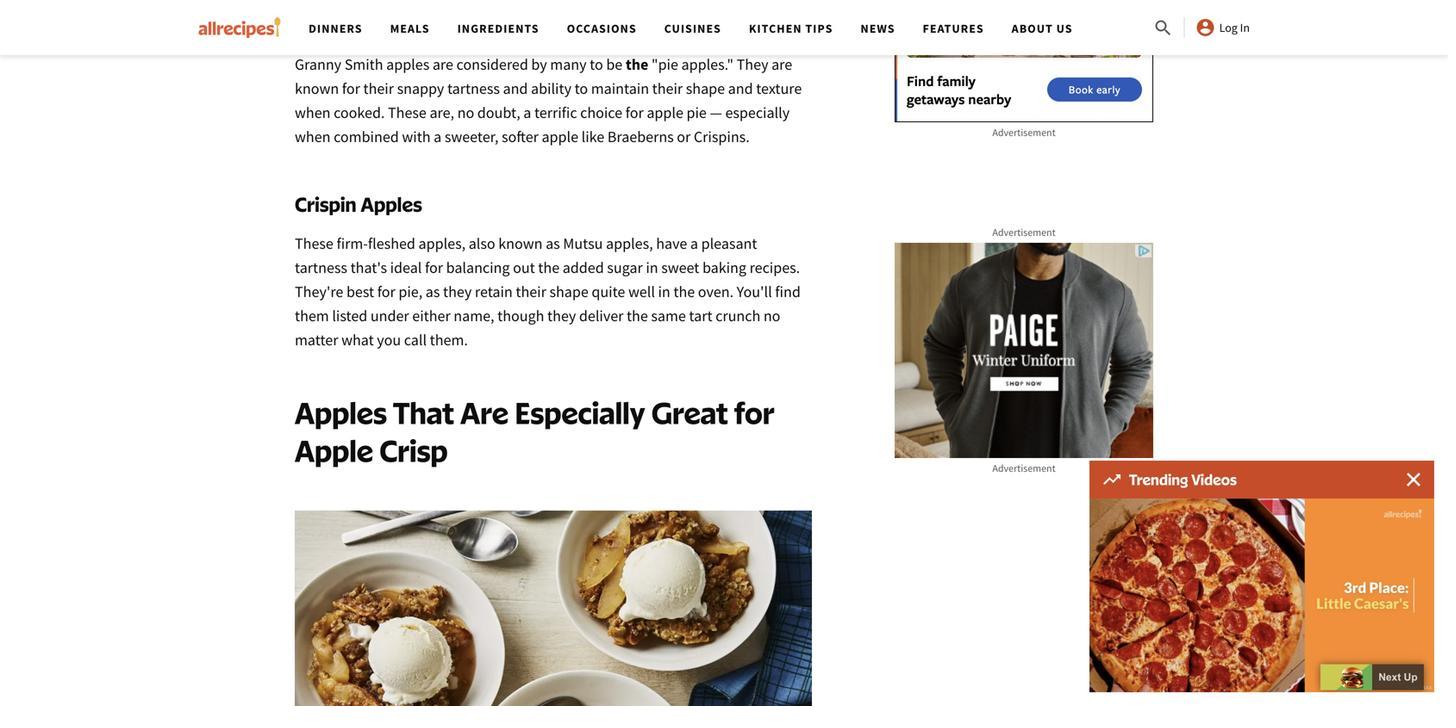 Task type: vqa. For each thing, say whether or not it's contained in the screenshot.
leftmost "and"
yes



Task type: describe. For each thing, give the bounding box(es) containing it.
deliver
[[579, 306, 623, 326]]

they're
[[295, 282, 343, 301]]

cooked.
[[334, 103, 385, 122]]

cuisines link
[[664, 21, 721, 36]]

granny smith apples are considered by many to be the
[[295, 55, 648, 74]]

texture
[[756, 79, 802, 98]]

pleasant
[[701, 234, 757, 253]]

crunch
[[716, 306, 760, 326]]

cuisines
[[664, 21, 721, 36]]

a inside these firm-fleshed apples, also known as mutsu apples, have a pleasant tartness that's ideal for balancing out the added sugar in sweet baking recipes. they're best for pie, as they retain their shape quite well in the oven. you'll find them listed under either name, though they deliver the same tart crunch no matter what you call them.
[[690, 234, 698, 253]]

snappy
[[397, 79, 444, 98]]

retain
[[475, 282, 513, 301]]

softer
[[502, 127, 539, 146]]

smith for apples
[[344, 55, 383, 74]]

them
[[295, 306, 329, 326]]

navigation containing dinners
[[295, 0, 1153, 55]]

added
[[563, 258, 604, 277]]

0 horizontal spatial a
[[434, 127, 442, 146]]

under
[[371, 306, 409, 326]]

what
[[341, 330, 374, 350]]

the down well
[[627, 306, 648, 326]]

choice
[[580, 103, 622, 122]]

"pie
[[652, 55, 678, 74]]

next up
[[1378, 672, 1418, 683]]

these inside "pie apples." they are known for their snappy tartness and ability to maintain their shape and texture when cooked. these are, no doubt, a terrific choice for apple pie — especially when combined with a sweeter, softer apple like braeberns or crispins.
[[388, 103, 427, 122]]

0 vertical spatial in
[[646, 258, 658, 277]]

meals link
[[390, 21, 430, 36]]

well
[[628, 282, 655, 301]]

be
[[606, 55, 622, 74]]

you
[[377, 330, 401, 350]]

tartness inside "pie apples." they are known for their snappy tartness and ability to maintain their shape and texture when cooked. these are, no doubt, a terrific choice for apple pie — especially when combined with a sweeter, softer apple like braeberns or crispins.
[[447, 79, 500, 98]]

0 horizontal spatial they
[[443, 282, 472, 301]]

quite
[[592, 282, 625, 301]]

the right out
[[538, 258, 559, 277]]

for right 'ideal' at left top
[[425, 258, 443, 277]]

firm-
[[337, 234, 368, 253]]

log in link
[[1195, 17, 1250, 38]]

terrific
[[534, 103, 577, 122]]

granny for granny smith apples
[[295, 12, 360, 37]]

trending image
[[1103, 475, 1120, 485]]

matter
[[295, 330, 338, 350]]

news
[[861, 21, 895, 36]]

kitchen tips link
[[749, 21, 833, 36]]

especially
[[515, 394, 645, 431]]

that's
[[350, 258, 387, 277]]

shape inside these firm-fleshed apples, also known as mutsu apples, have a pleasant tartness that's ideal for balancing out the added sugar in sweet baking recipes. they're best for pie, as they retain their shape quite well in the oven. you'll find them listed under either name, though they deliver the same tart crunch no matter what you call them.
[[549, 282, 588, 301]]

about
[[1012, 21, 1053, 36]]

for left pie,
[[377, 282, 395, 301]]

their inside these firm-fleshed apples, also known as mutsu apples, have a pleasant tartness that's ideal for balancing out the added sugar in sweet baking recipes. they're best for pie, as they retain their shape quite well in the oven. you'll find them listed under either name, though they deliver the same tart crunch no matter what you call them.
[[516, 282, 546, 301]]

known inside "pie apples." they are known for their snappy tartness and ability to maintain their shape and texture when cooked. these are, no doubt, a terrific choice for apple pie — especially when combined with a sweeter, softer apple like braeberns or crispins.
[[295, 79, 339, 98]]

home image
[[198, 17, 281, 38]]

granny for granny smith apples are considered by many to be the
[[295, 55, 341, 74]]

pie
[[687, 103, 707, 122]]

us
[[1056, 21, 1073, 36]]

2 advertisement region from the top
[[895, 243, 1153, 459]]

crisp
[[379, 432, 448, 469]]

to inside "pie apples." they are known for their snappy tartness and ability to maintain their shape and texture when cooked. these are, no doubt, a terrific choice for apple pie — especially when combined with a sweeter, softer apple like braeberns or crispins.
[[575, 79, 588, 98]]

these firm-fleshed apples, also known as mutsu apples, have a pleasant tartness that's ideal for balancing out the added sugar in sweet baking recipes. they're best for pie, as they retain their shape quite well in the oven. you'll find them listed under either name, though they deliver the same tart crunch no matter what you call them.
[[295, 234, 801, 350]]

dinners link
[[309, 21, 362, 36]]

ingredients link
[[457, 21, 539, 36]]

video player application
[[1089, 499, 1434, 693]]

by
[[531, 55, 547, 74]]

oven.
[[698, 282, 734, 301]]

the down the sweet
[[673, 282, 695, 301]]

crispins.
[[694, 127, 750, 146]]

0 horizontal spatial as
[[426, 282, 440, 301]]

1 horizontal spatial to
[[590, 55, 603, 74]]

1 vertical spatial in
[[658, 282, 670, 301]]

listed
[[332, 306, 367, 326]]

also
[[469, 234, 495, 253]]

2 apples, from the left
[[606, 234, 653, 253]]

shape inside "pie apples." they are known for their snappy tartness and ability to maintain their shape and texture when cooked. these are, no doubt, a terrific choice for apple pie — especially when combined with a sweeter, softer apple like braeberns or crispins.
[[686, 79, 725, 98]]

crispin apples
[[295, 192, 422, 217]]

kitchen tips
[[749, 21, 833, 36]]

are for they
[[771, 55, 792, 74]]

out
[[513, 258, 535, 277]]

call
[[404, 330, 427, 350]]

considered
[[456, 55, 528, 74]]

these inside these firm-fleshed apples, also known as mutsu apples, have a pleasant tartness that's ideal for balancing out the added sugar in sweet baking recipes. they're best for pie, as they retain their shape quite well in the oven. you'll find them listed under either name, though they deliver the same tart crunch no matter what you call them.
[[295, 234, 333, 253]]

balancing
[[446, 258, 510, 277]]

an overhead view of three bowls of apple crisp topped with melting vanilla ice cream image
[[295, 511, 812, 707]]

sugar
[[607, 258, 643, 277]]

great
[[651, 394, 728, 431]]

known inside these firm-fleshed apples, also known as mutsu apples, have a pleasant tartness that's ideal for balancing out the added sugar in sweet baking recipes. they're best for pie, as they retain their shape quite well in the oven. you'll find them listed under either name, though they deliver the same tart crunch no matter what you call them.
[[498, 234, 543, 253]]

dinners
[[309, 21, 362, 36]]

are for apples
[[433, 55, 453, 74]]

meals
[[390, 21, 430, 36]]

recipes.
[[749, 258, 800, 277]]

no inside "pie apples." they are known for their snappy tartness and ability to maintain their shape and texture when cooked. these are, no doubt, a terrific choice for apple pie — especially when combined with a sweeter, softer apple like braeberns or crispins.
[[457, 103, 474, 122]]

1 horizontal spatial apple
[[647, 103, 683, 122]]

0 vertical spatial apples
[[420, 12, 482, 37]]



Task type: locate. For each thing, give the bounding box(es) containing it.
these up the with
[[388, 103, 427, 122]]

with
[[402, 127, 431, 146]]

for
[[342, 79, 360, 98], [625, 103, 644, 122], [425, 258, 443, 277], [377, 282, 395, 301], [734, 394, 774, 431]]

2 are from the left
[[771, 55, 792, 74]]

1 vertical spatial apple
[[542, 127, 578, 146]]

apples
[[386, 55, 429, 74]]

or
[[677, 127, 691, 146]]

though
[[497, 306, 544, 326]]

best
[[346, 282, 374, 301]]

are up snappy
[[433, 55, 453, 74]]

their
[[363, 79, 394, 98], [652, 79, 683, 98], [516, 282, 546, 301]]

1 horizontal spatial they
[[547, 306, 576, 326]]

tart
[[689, 306, 712, 326]]

1 horizontal spatial as
[[546, 234, 560, 253]]

to down 'many'
[[575, 79, 588, 98]]

0 horizontal spatial their
[[363, 79, 394, 98]]

no
[[457, 103, 474, 122], [764, 306, 780, 326]]

smith for apples
[[364, 12, 416, 37]]

tartness down granny smith apples are considered by many to be the
[[447, 79, 500, 98]]

for up "braeberns"
[[625, 103, 644, 122]]

apple
[[295, 432, 373, 469]]

granny smith apples
[[295, 12, 482, 37]]

1 vertical spatial no
[[764, 306, 780, 326]]

shape down added
[[549, 282, 588, 301]]

for up cooked.
[[342, 79, 360, 98]]

0 vertical spatial to
[[590, 55, 603, 74]]

apples up fleshed in the left top of the page
[[361, 192, 422, 217]]

as left mutsu
[[546, 234, 560, 253]]

apples,
[[418, 234, 466, 253], [606, 234, 653, 253]]

1 horizontal spatial their
[[516, 282, 546, 301]]

1 horizontal spatial apples,
[[606, 234, 653, 253]]

as
[[546, 234, 560, 253], [426, 282, 440, 301]]

when left combined
[[295, 127, 331, 146]]

as right pie,
[[426, 282, 440, 301]]

0 vertical spatial they
[[443, 282, 472, 301]]

2 and from the left
[[728, 79, 753, 98]]

0 vertical spatial smith
[[364, 12, 416, 37]]

sweeter,
[[445, 127, 499, 146]]

known up cooked.
[[295, 79, 339, 98]]

1 horizontal spatial known
[[498, 234, 543, 253]]

and up doubt,
[[503, 79, 528, 98]]

same
[[651, 306, 686, 326]]

1 vertical spatial as
[[426, 282, 440, 301]]

0 vertical spatial apple
[[647, 103, 683, 122]]

granny down dinners link
[[295, 55, 341, 74]]

a right have
[[690, 234, 698, 253]]

apple down the terrific
[[542, 127, 578, 146]]

1 vertical spatial smith
[[344, 55, 383, 74]]

them.
[[430, 330, 468, 350]]

1 vertical spatial they
[[547, 306, 576, 326]]

0 vertical spatial known
[[295, 79, 339, 98]]

about us
[[1012, 21, 1073, 36]]

apples that are especially great for apple crisp
[[295, 394, 774, 469]]

smith left 'apples'
[[344, 55, 383, 74]]

for right great
[[734, 394, 774, 431]]

2 when from the top
[[295, 127, 331, 146]]

sweet
[[661, 258, 699, 277]]

0 vertical spatial these
[[388, 103, 427, 122]]

1 when from the top
[[295, 103, 331, 122]]

1 vertical spatial when
[[295, 127, 331, 146]]

are inside "pie apples." they are known for their snappy tartness and ability to maintain their shape and texture when cooked. these are, no doubt, a terrific choice for apple pie — especially when combined with a sweeter, softer apple like braeberns or crispins.
[[771, 55, 792, 74]]

ability
[[531, 79, 571, 98]]

apple up the or
[[647, 103, 683, 122]]

2 vertical spatial apples
[[295, 394, 387, 431]]

apples up apple
[[295, 394, 387, 431]]

they
[[737, 55, 768, 74]]

0 vertical spatial granny
[[295, 12, 360, 37]]

when left cooked.
[[295, 103, 331, 122]]

granny left meals link
[[295, 12, 360, 37]]

braeberns
[[607, 127, 674, 146]]

in right well
[[658, 282, 670, 301]]

1 vertical spatial tartness
[[295, 258, 347, 277]]

these
[[388, 103, 427, 122], [295, 234, 333, 253]]

1 horizontal spatial tartness
[[447, 79, 500, 98]]

crispin
[[295, 192, 357, 217]]

shape
[[686, 79, 725, 98], [549, 282, 588, 301]]

no down the find
[[764, 306, 780, 326]]

features
[[923, 21, 984, 36]]

0 horizontal spatial shape
[[549, 282, 588, 301]]

—
[[710, 103, 722, 122]]

0 horizontal spatial apples,
[[418, 234, 466, 253]]

1 horizontal spatial and
[[728, 79, 753, 98]]

apples inside apples that are especially great for apple crisp
[[295, 394, 387, 431]]

are
[[433, 55, 453, 74], [771, 55, 792, 74]]

ingredients
[[457, 21, 539, 36]]

1 horizontal spatial are
[[771, 55, 792, 74]]

advertisement region
[[895, 0, 1153, 122], [895, 243, 1153, 459]]

0 horizontal spatial no
[[457, 103, 474, 122]]

close image
[[1407, 473, 1420, 487]]

apples up granny smith apples are considered by many to be the
[[420, 12, 482, 37]]

smith
[[364, 12, 416, 37], [344, 55, 383, 74]]

"pie apples." they are known for their snappy tartness and ability to maintain their shape and texture when cooked. these are, no doubt, a terrific choice for apple pie — especially when combined with a sweeter, softer apple like braeberns or crispins.
[[295, 55, 802, 146]]

next
[[1378, 672, 1401, 683]]

0 horizontal spatial are
[[433, 55, 453, 74]]

shape down apples." in the top of the page
[[686, 79, 725, 98]]

1 apples, from the left
[[418, 234, 466, 253]]

known up out
[[498, 234, 543, 253]]

0 horizontal spatial these
[[295, 234, 333, 253]]

1 horizontal spatial shape
[[686, 79, 725, 98]]

find
[[775, 282, 801, 301]]

1 horizontal spatial a
[[523, 103, 531, 122]]

1 and from the left
[[503, 79, 528, 98]]

occasions
[[567, 21, 637, 36]]

log
[[1219, 20, 1238, 35]]

the right be
[[626, 55, 648, 74]]

name,
[[454, 306, 494, 326]]

1 vertical spatial these
[[295, 234, 333, 253]]

1 vertical spatial a
[[434, 127, 442, 146]]

are,
[[430, 103, 454, 122]]

their up cooked.
[[363, 79, 394, 98]]

1 vertical spatial advertisement region
[[895, 243, 1153, 459]]

features link
[[923, 21, 984, 36]]

0 horizontal spatial known
[[295, 79, 339, 98]]

no inside these firm-fleshed apples, also known as mutsu apples, have a pleasant tartness that's ideal for balancing out the added sugar in sweet baking recipes. they're best for pie, as they retain their shape quite well in the oven. you'll find them listed under either name, though they deliver the same tart crunch no matter what you call them.
[[764, 306, 780, 326]]

known
[[295, 79, 339, 98], [498, 234, 543, 253]]

combined
[[334, 127, 399, 146]]

their down out
[[516, 282, 546, 301]]

0 vertical spatial a
[[523, 103, 531, 122]]

trending videos
[[1129, 471, 1237, 489]]

1 vertical spatial known
[[498, 234, 543, 253]]

0 horizontal spatial and
[[503, 79, 528, 98]]

search image
[[1153, 18, 1174, 39]]

0 horizontal spatial to
[[575, 79, 588, 98]]

apples, left also
[[418, 234, 466, 253]]

kitchen
[[749, 21, 802, 36]]

1 vertical spatial to
[[575, 79, 588, 98]]

tips
[[805, 21, 833, 36]]

videos
[[1191, 471, 1237, 489]]

tartness inside these firm-fleshed apples, also known as mutsu apples, have a pleasant tartness that's ideal for balancing out the added sugar in sweet baking recipes. they're best for pie, as they retain their shape quite well in the oven. you'll find them listed under either name, though they deliver the same tart crunch no matter what you call them.
[[295, 258, 347, 277]]

doubt,
[[477, 103, 520, 122]]

in
[[646, 258, 658, 277], [658, 282, 670, 301]]

no right are,
[[457, 103, 474, 122]]

1 vertical spatial granny
[[295, 55, 341, 74]]

1 vertical spatial shape
[[549, 282, 588, 301]]

2 granny from the top
[[295, 55, 341, 74]]

that
[[393, 394, 454, 431]]

0 horizontal spatial tartness
[[295, 258, 347, 277]]

tartness up the they're
[[295, 258, 347, 277]]

a up the softer
[[523, 103, 531, 122]]

2 vertical spatial a
[[690, 234, 698, 253]]

they
[[443, 282, 472, 301], [547, 306, 576, 326]]

they left deliver
[[547, 306, 576, 326]]

in
[[1240, 20, 1250, 35]]

granny
[[295, 12, 360, 37], [295, 55, 341, 74]]

0 vertical spatial shape
[[686, 79, 725, 98]]

0 horizontal spatial apple
[[542, 127, 578, 146]]

like
[[581, 127, 604, 146]]

account image
[[1195, 17, 1216, 38]]

1 horizontal spatial no
[[764, 306, 780, 326]]

1 vertical spatial apples
[[361, 192, 422, 217]]

apples."
[[681, 55, 734, 74]]

0 vertical spatial as
[[546, 234, 560, 253]]

navigation
[[295, 0, 1153, 55]]

the
[[626, 55, 648, 74], [538, 258, 559, 277], [673, 282, 695, 301], [627, 306, 648, 326]]

many
[[550, 55, 587, 74]]

mutsu
[[563, 234, 603, 253]]

smith up 'apples'
[[364, 12, 416, 37]]

about us link
[[1012, 21, 1073, 36]]

apples
[[420, 12, 482, 37], [361, 192, 422, 217], [295, 394, 387, 431]]

have
[[656, 234, 687, 253]]

fleshed
[[368, 234, 415, 253]]

a
[[523, 103, 531, 122], [434, 127, 442, 146], [690, 234, 698, 253]]

1 are from the left
[[433, 55, 453, 74]]

are up texture
[[771, 55, 792, 74]]

to left be
[[590, 55, 603, 74]]

0 vertical spatial no
[[457, 103, 474, 122]]

1 granny from the top
[[295, 12, 360, 37]]

apples, up sugar
[[606, 234, 653, 253]]

for inside apples that are especially great for apple crisp
[[734, 394, 774, 431]]

1 horizontal spatial these
[[388, 103, 427, 122]]

to
[[590, 55, 603, 74], [575, 79, 588, 98]]

trending
[[1129, 471, 1188, 489]]

0 vertical spatial advertisement region
[[895, 0, 1153, 122]]

in up well
[[646, 258, 658, 277]]

and down they
[[728, 79, 753, 98]]

log in
[[1219, 20, 1250, 35]]

occasions link
[[567, 21, 637, 36]]

you'll
[[737, 282, 772, 301]]

2 horizontal spatial their
[[652, 79, 683, 98]]

especially
[[725, 103, 790, 122]]

a right the with
[[434, 127, 442, 146]]

these left firm-
[[295, 234, 333, 253]]

0 vertical spatial when
[[295, 103, 331, 122]]

2 horizontal spatial a
[[690, 234, 698, 253]]

they up name,
[[443, 282, 472, 301]]

1 advertisement region from the top
[[895, 0, 1153, 122]]

either
[[412, 306, 451, 326]]

maintain
[[591, 79, 649, 98]]

and
[[503, 79, 528, 98], [728, 79, 753, 98]]

0 vertical spatial tartness
[[447, 79, 500, 98]]

tartness
[[447, 79, 500, 98], [295, 258, 347, 277]]

their down "pie
[[652, 79, 683, 98]]

up
[[1404, 672, 1418, 683]]

news link
[[861, 21, 895, 36]]



